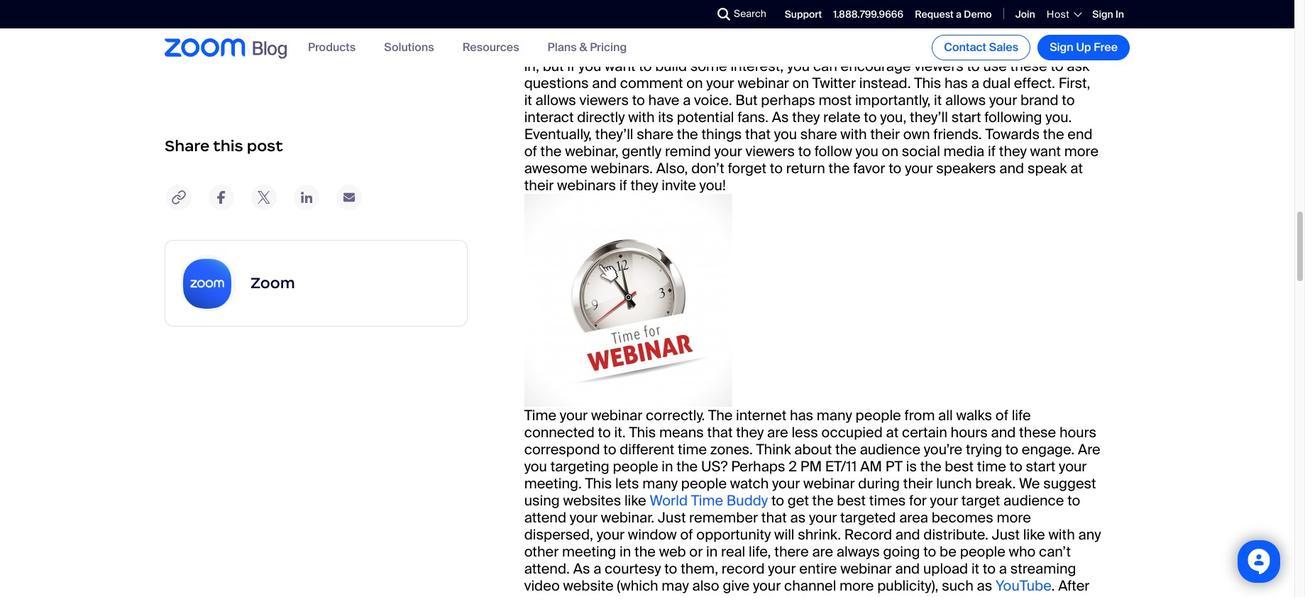 Task type: vqa. For each thing, say whether or not it's contained in the screenshot.
the top ORGANIZATIONS
no



Task type: locate. For each thing, give the bounding box(es) containing it.
webinar
[[591, 406, 643, 425]]

1 vertical spatial sign
[[1050, 40, 1074, 55]]

twitter image
[[250, 183, 278, 212]]

time your webinar correctly.
[[525, 406, 705, 425]]

correctly.
[[646, 406, 705, 425]]

0 horizontal spatial sign
[[1050, 40, 1074, 55]]

free
[[1094, 40, 1118, 55]]

a
[[957, 8, 962, 20]]

1 vertical spatial time
[[691, 491, 724, 510]]

support link
[[785, 8, 823, 20]]

0 horizontal spatial time
[[525, 406, 557, 425]]

join link
[[1016, 8, 1036, 20]]

distribute.
[[924, 525, 989, 544]]

in
[[1116, 8, 1125, 20]]

request
[[915, 8, 954, 20]]

support
[[785, 8, 823, 20]]

resources
[[463, 40, 520, 55]]

search
[[734, 7, 767, 20]]

sign
[[1093, 8, 1114, 20], [1050, 40, 1074, 55]]

0 vertical spatial sign
[[1093, 8, 1114, 20]]

sign for sign up free
[[1050, 40, 1074, 55]]

sign left up
[[1050, 40, 1074, 55]]

record and distribute. youtube
[[845, 525, 1052, 595]]

0 vertical spatial time
[[525, 406, 557, 425]]

request a demo link
[[915, 8, 992, 20]]

this
[[213, 136, 243, 156]]

time
[[525, 406, 557, 425], [691, 491, 724, 510]]

sign for sign in
[[1093, 8, 1114, 20]]

None search field
[[666, 3, 721, 26]]

linkedin image
[[293, 183, 321, 212]]

1.888.799.9666
[[834, 8, 904, 20]]

sign left in
[[1093, 8, 1114, 20]]

contact sales
[[945, 40, 1019, 55]]

request a demo
[[915, 8, 992, 20]]

1 horizontal spatial sign
[[1093, 8, 1114, 20]]

up
[[1077, 40, 1092, 55]]

facebook image
[[207, 183, 236, 212]]

sign inside "link"
[[1050, 40, 1074, 55]]

share this post
[[165, 136, 283, 156]]

world time buddy link
[[650, 491, 768, 510]]

1.888.799.9666 link
[[834, 8, 904, 20]]

time right world
[[691, 491, 724, 510]]

youtube
[[996, 577, 1052, 595]]

join
[[1016, 8, 1036, 20]]

resources button
[[463, 40, 520, 55]]

copy link image
[[165, 183, 193, 212]]

pricing
[[590, 40, 627, 55]]

plans & pricing
[[548, 40, 627, 55]]

search image
[[718, 8, 731, 21], [718, 8, 731, 21]]

post
[[247, 136, 283, 156]]

time left your
[[525, 406, 557, 425]]

1 horizontal spatial time
[[691, 491, 724, 510]]



Task type: describe. For each thing, give the bounding box(es) containing it.
record
[[845, 525, 893, 544]]

solutions
[[384, 40, 434, 55]]

sales
[[990, 40, 1019, 55]]

youtube link
[[996, 577, 1052, 595]]

plans & pricing link
[[548, 40, 627, 55]]

sign in
[[1093, 8, 1125, 20]]

host
[[1047, 8, 1070, 21]]

zoom image
[[180, 255, 236, 312]]

logo blog.svg image
[[253, 38, 287, 60]]

products
[[308, 40, 356, 55]]

sign up free
[[1050, 40, 1118, 55]]

demo
[[965, 8, 992, 20]]

sign in link
[[1093, 8, 1125, 20]]

your
[[560, 406, 588, 425]]

and
[[896, 525, 921, 544]]

&
[[580, 40, 588, 55]]

world time buddy
[[650, 491, 768, 510]]

zoom logo image
[[165, 39, 246, 57]]

host button
[[1047, 8, 1082, 21]]

social sharing element
[[165, 109, 468, 226]]

products button
[[308, 40, 356, 55]]

world
[[650, 491, 688, 510]]

contact sales link
[[933, 35, 1031, 60]]

buddy
[[727, 491, 768, 510]]

share
[[165, 136, 210, 156]]

contact
[[945, 40, 987, 55]]

email image
[[335, 183, 364, 212]]

zoom
[[251, 273, 295, 293]]

solutions button
[[384, 40, 434, 55]]

plans
[[548, 40, 577, 55]]

sign up free link
[[1038, 35, 1130, 60]]



